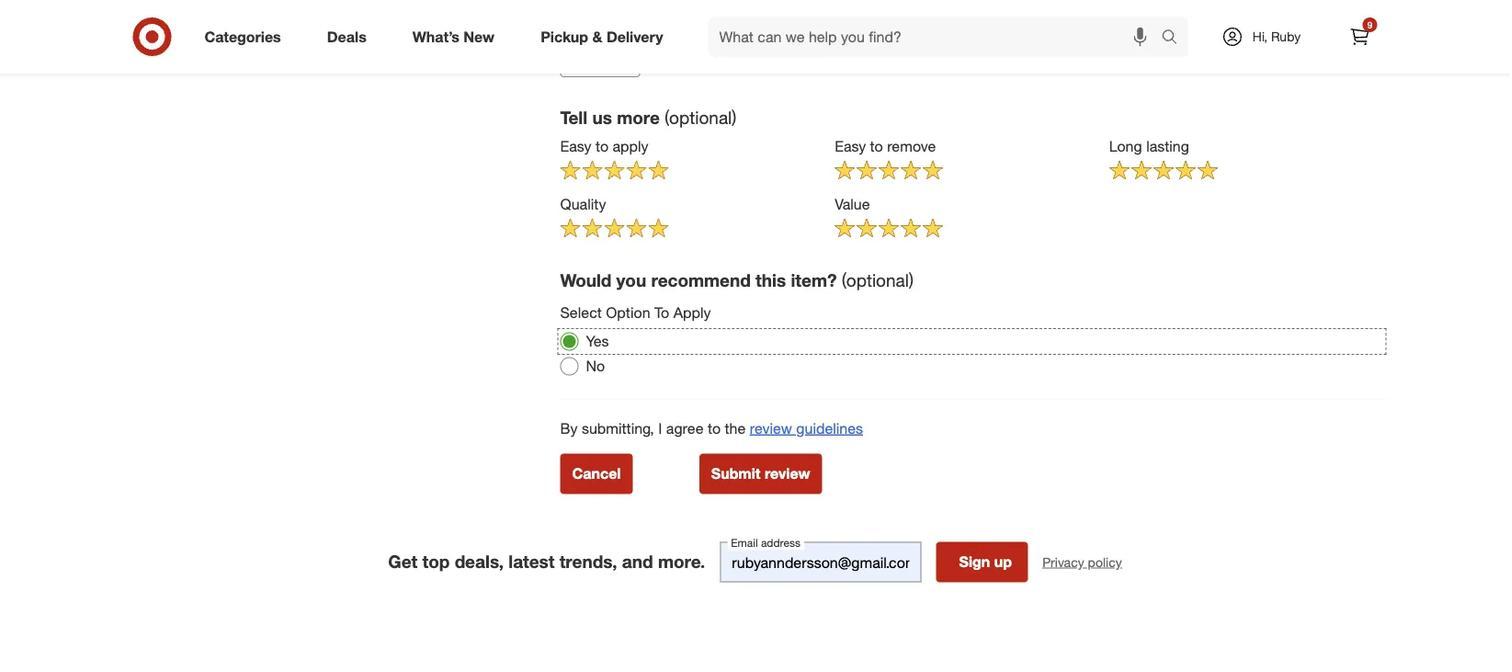 Task type: describe. For each thing, give the bounding box(es) containing it.
0 horizontal spatial (optional)
[[665, 107, 737, 128]]

submitting,
[[582, 420, 654, 437]]

submit review
[[712, 465, 811, 483]]

value
[[835, 195, 870, 213]]

privacy
[[1043, 554, 1085, 570]]

easy to apply
[[560, 137, 649, 155]]

you
[[617, 270, 647, 291]]

by
[[560, 420, 578, 437]]

submit review button
[[700, 454, 823, 494]]

get top deals, latest trends, and more.
[[388, 551, 705, 573]]

privacy policy link
[[1043, 553, 1122, 572]]

policy
[[1088, 554, 1122, 570]]

would
[[560, 270, 612, 291]]

top
[[423, 551, 450, 573]]

review inside submit review button
[[765, 465, 811, 483]]

latest
[[509, 551, 555, 573]]

0 vertical spatial review
[[750, 420, 792, 437]]

get
[[388, 551, 418, 573]]

9 link
[[1340, 17, 1381, 57]]

1 horizontal spatial to
[[708, 420, 721, 437]]

item?
[[791, 270, 837, 291]]

hi, ruby
[[1253, 29, 1301, 45]]

categories
[[205, 28, 281, 46]]

submit
[[712, 465, 761, 483]]

categories link
[[189, 17, 304, 57]]

cancel
[[572, 465, 621, 483]]

yes
[[586, 332, 609, 350]]

to for remove
[[870, 137, 883, 155]]

recommend
[[651, 270, 751, 291]]

No radio
[[560, 357, 579, 375]]

search
[[1153, 29, 1198, 47]]

i
[[659, 420, 662, 437]]

brown
[[560, 16, 597, 32]]

lasting
[[1147, 137, 1190, 155]]

deals
[[327, 28, 367, 46]]

remove
[[887, 137, 936, 155]]

long
[[1110, 137, 1143, 155]]

hi,
[[1253, 29, 1268, 45]]

by submitting, i agree to the review guidelines
[[560, 420, 863, 437]]

trends,
[[560, 551, 617, 573]]

sign up
[[959, 553, 1012, 571]]

would you recommend this item? (optional)
[[560, 270, 914, 291]]

quality
[[560, 195, 606, 213]]

pickup & delivery
[[541, 28, 663, 46]]

9
[[1368, 19, 1373, 30]]

long lasting
[[1110, 137, 1190, 155]]

the
[[725, 420, 746, 437]]

more
[[617, 107, 660, 128]]



Task type: vqa. For each thing, say whether or not it's contained in the screenshot.
Option
yes



Task type: locate. For each thing, give the bounding box(es) containing it.
up
[[995, 553, 1012, 571]]

select option to apply
[[560, 304, 711, 322]]

what's
[[413, 28, 460, 46]]

1 horizontal spatial (optional)
[[842, 270, 914, 291]]

sign up button
[[936, 542, 1028, 583]]

pickup
[[541, 28, 589, 46]]

1 horizontal spatial easy
[[835, 137, 866, 155]]

None text field
[[720, 542, 922, 583]]

what's new
[[413, 28, 495, 46]]

us
[[593, 107, 612, 128]]

new
[[464, 28, 495, 46]]

1 easy from the left
[[560, 137, 592, 155]]

option
[[606, 304, 651, 322]]

What can we help you find? suggestions appear below search field
[[708, 17, 1166, 57]]

1 vertical spatial (optional)
[[842, 270, 914, 291]]

more.
[[658, 551, 705, 573]]

easy for easy to apply
[[560, 137, 592, 155]]

Yes radio
[[560, 332, 579, 351]]

review guidelines button
[[750, 418, 863, 439]]

1 vertical spatial review
[[765, 465, 811, 483]]

review down review guidelines button
[[765, 465, 811, 483]]

(optional) right more
[[665, 107, 737, 128]]

and
[[622, 551, 653, 573]]

(optional)
[[665, 107, 737, 128], [842, 270, 914, 291]]

to for apply
[[596, 137, 609, 155]]

to left apply
[[596, 137, 609, 155]]

0 vertical spatial (optional)
[[665, 107, 737, 128]]

easy
[[560, 137, 592, 155], [835, 137, 866, 155]]

this
[[756, 270, 786, 291]]

tell
[[560, 107, 588, 128]]

easy to remove
[[835, 137, 936, 155]]

pickup & delivery link
[[525, 17, 686, 57]]

deals,
[[455, 551, 504, 573]]

ruby
[[1272, 29, 1301, 45]]

2 horizontal spatial to
[[870, 137, 883, 155]]

select
[[560, 304, 602, 322]]

easy down tell
[[560, 137, 592, 155]]

cancel link
[[560, 454, 633, 494]]

delivery
[[607, 28, 663, 46]]

0 horizontal spatial to
[[596, 137, 609, 155]]

to
[[655, 304, 670, 322]]

apply
[[613, 137, 649, 155]]

what's new link
[[397, 17, 518, 57]]

&
[[593, 28, 603, 46]]

to left the
[[708, 420, 721, 437]]

review
[[750, 420, 792, 437], [765, 465, 811, 483]]

(optional) right item? at right top
[[842, 270, 914, 291]]

review right the
[[750, 420, 792, 437]]

guidelines
[[797, 420, 863, 437]]

easy up value
[[835, 137, 866, 155]]

search button
[[1153, 17, 1198, 61]]

privacy policy
[[1043, 554, 1122, 570]]

to left remove on the top
[[870, 137, 883, 155]]

sign
[[959, 553, 991, 571]]

agree
[[666, 420, 704, 437]]

deals link
[[311, 17, 390, 57]]

0 horizontal spatial easy
[[560, 137, 592, 155]]

2 easy from the left
[[835, 137, 866, 155]]

to
[[596, 137, 609, 155], [870, 137, 883, 155], [708, 420, 721, 437]]

no
[[586, 357, 605, 375]]

easy for easy to remove
[[835, 137, 866, 155]]

apply
[[674, 304, 711, 322]]

tell us more (optional)
[[560, 107, 737, 128]]



